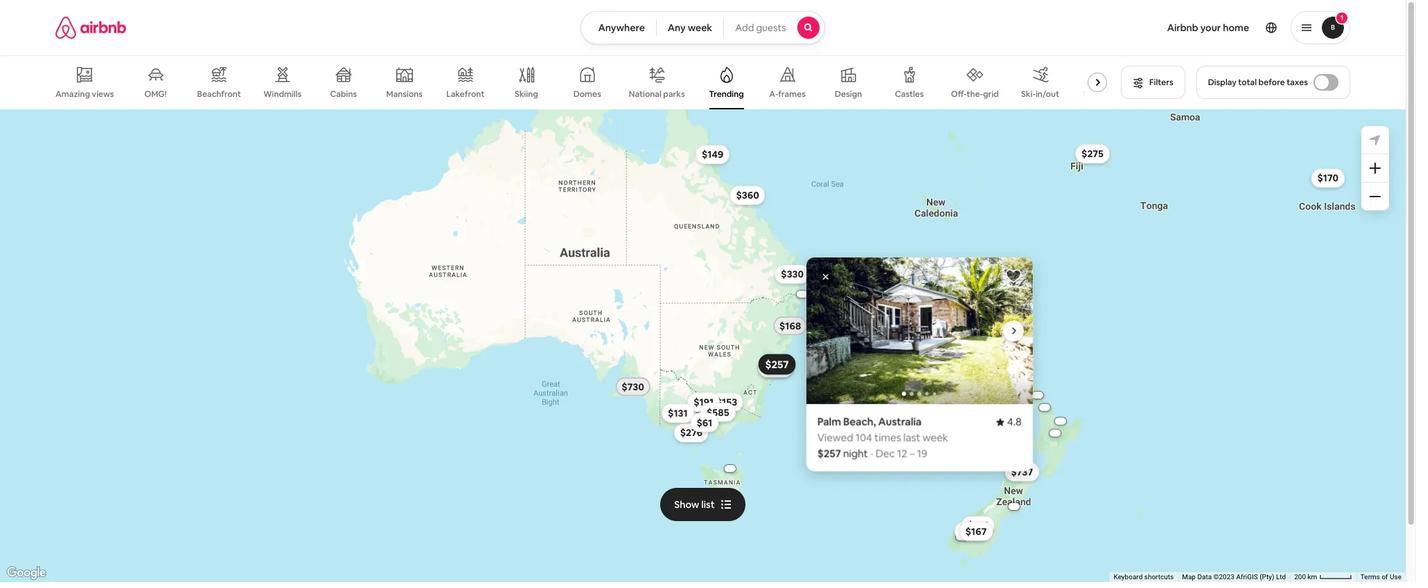 Task type: describe. For each thing, give the bounding box(es) containing it.
–
[[909, 447, 914, 460]]

$175
[[967, 520, 988, 532]]

national parks
[[629, 89, 685, 100]]

$330
[[781, 268, 803, 280]]

home
[[1223, 21, 1249, 34]]

$737
[[1011, 466, 1033, 478]]

any week
[[668, 21, 712, 34]]

$149 button
[[695, 145, 729, 164]]

total
[[1238, 77, 1257, 88]]

$275
[[1081, 147, 1103, 160]]

filters button
[[1121, 66, 1185, 99]]

shortcuts
[[1144, 574, 1174, 581]]

mansions
[[386, 89, 423, 100]]

$257 button
[[758, 354, 795, 375]]

$191
[[693, 396, 713, 408]]

ski-in/out
[[1021, 89, 1059, 100]]

dec
[[875, 447, 895, 460]]

$360
[[736, 189, 759, 201]]

group containing amazing views
[[55, 55, 1127, 109]]

omg!
[[144, 89, 167, 100]]

zoom in image
[[1370, 163, 1381, 174]]

last
[[903, 431, 920, 444]]

$167 button
[[959, 522, 993, 541]]

in/out
[[1036, 89, 1059, 100]]

$168
[[779, 320, 801, 332]]

beachfront
[[197, 89, 241, 100]]

google image
[[3, 565, 49, 583]]

use
[[1390, 574, 1401, 581]]

(pty)
[[1260, 574, 1274, 581]]

beach,
[[843, 415, 876, 428]]

group inside the google map
showing 155 stays. including 1 saved stay. region
[[806, 257, 1033, 404]]

any
[[668, 21, 686, 34]]

$153
[[716, 396, 737, 409]]

200 km button
[[1290, 573, 1356, 583]]

$350
[[960, 525, 983, 538]]

$585 button
[[700, 403, 735, 422]]

$479
[[764, 362, 787, 374]]

treehouses
[[1082, 89, 1127, 100]]

airbnb your home
[[1167, 21, 1249, 34]]

night
[[843, 447, 868, 460]]

afrigis
[[1236, 574, 1258, 581]]

1 button
[[1291, 11, 1350, 44]]

data
[[1197, 574, 1212, 581]]

show list button
[[660, 488, 745, 521]]

4.8 out of 5 average rating image
[[996, 415, 1021, 428]]

$191 button
[[687, 392, 720, 412]]

map
[[1182, 574, 1196, 581]]

none search field containing anywhere
[[581, 11, 825, 44]]

close image
[[821, 273, 830, 281]]

skiing
[[515, 89, 538, 100]]

19
[[917, 447, 927, 460]]

show list
[[674, 499, 715, 511]]

add guests button
[[723, 11, 825, 44]]

views
[[92, 89, 114, 100]]

$131
[[668, 407, 687, 420]]

$149
[[701, 148, 723, 161]]

$276
[[680, 427, 702, 439]]

amazing views
[[55, 89, 114, 100]]

$257 inside palm beach, australia viewed 104 times last week $257 night · dec 12 – 19
[[817, 447, 841, 460]]

domes
[[573, 89, 601, 100]]

200 km
[[1294, 574, 1319, 581]]

$730
[[621, 381, 644, 393]]

lakefront
[[446, 89, 484, 100]]

keyboard
[[1114, 574, 1143, 581]]

$730 button
[[615, 377, 650, 396]]

the-
[[967, 89, 983, 100]]

trending
[[709, 89, 744, 100]]



Task type: locate. For each thing, give the bounding box(es) containing it.
1 horizontal spatial week
[[922, 431, 948, 444]]

windmills
[[263, 89, 302, 100]]

200
[[1294, 574, 1306, 581]]

1 vertical spatial $257
[[817, 447, 841, 460]]

104
[[855, 431, 872, 444]]

display
[[1208, 77, 1236, 88]]

$553 button
[[758, 358, 793, 378]]

$168 button
[[773, 316, 807, 336]]

anywhere button
[[581, 11, 657, 44]]

palm beach, australia viewed 104 times last week $257 night · dec 12 – 19
[[817, 415, 948, 460]]

off-the-grid
[[951, 89, 999, 100]]

0 vertical spatial group
[[55, 55, 1127, 109]]

$170 button
[[1311, 168, 1345, 188]]

show
[[674, 499, 699, 511]]

display total before taxes button
[[1196, 66, 1350, 99]]

$61
[[696, 416, 712, 429]]

palm
[[817, 415, 841, 428]]

cabins
[[330, 89, 357, 100]]

$275 button
[[1075, 144, 1109, 163]]

1 vertical spatial group
[[806, 257, 1033, 404]]

week inside palm beach, australia viewed 104 times last week $257 night · dec 12 – 19
[[922, 431, 948, 444]]

list
[[701, 499, 715, 511]]

ltd
[[1276, 574, 1286, 581]]

terms of use
[[1361, 574, 1401, 581]]

design
[[835, 89, 862, 100]]

ski-
[[1021, 89, 1036, 100]]

$350 button
[[954, 522, 989, 541]]

terms of use link
[[1361, 574, 1401, 581]]

0 horizontal spatial week
[[688, 21, 712, 34]]

your
[[1200, 21, 1221, 34]]

frames
[[778, 89, 806, 100]]

of
[[1382, 574, 1388, 581]]

$585
[[706, 406, 729, 419]]

parks
[[663, 89, 685, 100]]

zoom out image
[[1370, 191, 1381, 202]]

group
[[55, 55, 1127, 109], [806, 257, 1033, 404]]

airbnb your home link
[[1159, 13, 1257, 42]]

0 vertical spatial $257
[[765, 358, 789, 371]]

1 horizontal spatial $257
[[817, 447, 841, 460]]

profile element
[[841, 0, 1350, 55]]

$153 button
[[710, 393, 743, 412]]

$553
[[764, 362, 786, 374]]

$61 button
[[690, 413, 718, 432]]

australia
[[878, 415, 921, 428]]

keyboard shortcuts button
[[1114, 573, 1174, 583]]

$170
[[1317, 172, 1338, 184]]

a-frames
[[769, 89, 806, 100]]

viewed
[[817, 431, 853, 444]]

$360 button
[[729, 185, 765, 205]]

off-
[[951, 89, 967, 100]]

$175 button
[[961, 516, 994, 536]]

$330 button
[[774, 265, 810, 284]]

$737 button
[[1004, 462, 1039, 482]]

terms
[[1361, 574, 1380, 581]]

1 vertical spatial week
[[922, 431, 948, 444]]

$131 button
[[661, 404, 694, 423]]

filters
[[1149, 77, 1173, 88]]

times
[[874, 431, 901, 444]]

1
[[1340, 13, 1343, 22]]

a-
[[769, 89, 778, 100]]

$257 inside '$257' button
[[765, 358, 789, 371]]

add
[[735, 21, 754, 34]]

$479 button
[[758, 358, 793, 378]]

©2023
[[1213, 574, 1235, 581]]

amazing
[[55, 89, 90, 100]]

0 vertical spatial week
[[688, 21, 712, 34]]

$131 $191
[[668, 396, 713, 420]]

week right any
[[688, 21, 712, 34]]

add to wishlist image
[[1005, 268, 1021, 284]]

None search field
[[581, 11, 825, 44]]

before
[[1258, 77, 1285, 88]]

week up 19
[[922, 431, 948, 444]]

anywhere
[[598, 21, 645, 34]]

week
[[688, 21, 712, 34], [922, 431, 948, 444]]

week inside button
[[688, 21, 712, 34]]

national
[[629, 89, 661, 100]]

$276 button
[[674, 423, 708, 443]]

0 horizontal spatial $257
[[765, 358, 789, 371]]

add guests
[[735, 21, 786, 34]]

$175 $167
[[965, 520, 988, 538]]

$257
[[765, 358, 789, 371], [817, 447, 841, 460]]

map data ©2023 afrigis (pty) ltd
[[1182, 574, 1286, 581]]

12
[[897, 447, 907, 460]]

$167
[[965, 525, 986, 538]]

airbnb
[[1167, 21, 1198, 34]]

taxes
[[1287, 77, 1308, 88]]

·
[[870, 447, 873, 460]]

google map
showing 155 stays. including 1 saved stay. region
[[0, 109, 1406, 583]]

any week button
[[656, 11, 724, 44]]

keyboard shortcuts
[[1114, 574, 1174, 581]]



Task type: vqa. For each thing, say whether or not it's contained in the screenshot.
offers corresponding to views
no



